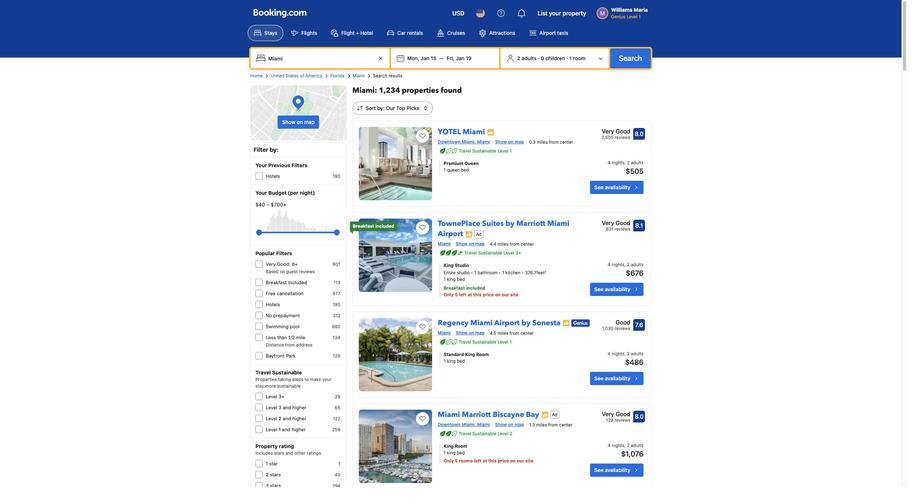 Task type: locate. For each thing, give the bounding box(es) containing it.
show for miami
[[496, 422, 507, 427]]

1 vertical spatial higher
[[293, 416, 307, 421]]

4 inside 4 nights , 2 adults $1,076
[[608, 443, 611, 448]]

map inside button
[[304, 119, 315, 125]]

travel sustainable level 1 down 4.5
[[459, 339, 512, 345]]

see availability link for marriott
[[590, 283, 644, 296]]

more
[[266, 383, 276, 389]]

king for miami
[[444, 443, 454, 449]]

4
[[608, 160, 611, 165], [608, 262, 611, 267], [608, 351, 611, 356], [608, 443, 611, 448]]

good right "2,505"
[[616, 128, 631, 135]]

1 vertical spatial our
[[517, 458, 525, 464]]

this down king room link
[[489, 458, 497, 464]]

3 availability from the top
[[605, 375, 631, 381]]

nights
[[612, 160, 625, 165], [612, 262, 625, 267], [612, 351, 625, 356], [612, 443, 625, 448]]

show on map inside button
[[282, 119, 315, 125]]

scored 8.0 element
[[634, 128, 646, 140], [634, 411, 646, 423]]

1 downtown from the top
[[438, 139, 461, 145]]

filter by:
[[254, 146, 279, 153]]

0 vertical spatial your
[[256, 162, 267, 168]]

2 see availability link from the top
[[590, 283, 644, 296]]

0 horizontal spatial price
[[483, 292, 494, 297]]

2 availability from the top
[[605, 286, 631, 292]]

from down towneplace suites by marriott miami airport
[[510, 241, 520, 247]]

entire
[[444, 270, 456, 275]]

and for 1
[[282, 427, 291, 432]]

jan left 15
[[421, 55, 430, 61]]

travel up "properties"
[[256, 369, 271, 376]]

1 vertical spatial filters
[[276, 250, 292, 256]]

0 horizontal spatial left
[[459, 292, 467, 297]]

2 see availability from the top
[[595, 286, 631, 292]]

usd
[[453, 10, 465, 17]]

regency
[[438, 318, 469, 328]]

good for towneplace suites by marriott miami airport
[[616, 220, 631, 226]]

4 availability from the top
[[605, 467, 631, 473]]

higher up level 2 and higher
[[293, 405, 307, 410]]

2 only from the top
[[444, 458, 454, 464]]

129
[[333, 353, 341, 359], [606, 417, 614, 423]]

1 vertical spatial price
[[498, 458, 509, 464]]

king inside 'standard king room 1 king bed'
[[466, 352, 476, 357]]

0 horizontal spatial by:
[[270, 146, 279, 153]]

sustainable up taking
[[272, 369, 302, 376]]

from for by
[[510, 330, 520, 336]]

stars down star
[[270, 472, 281, 478]]

sustainable down 4.5
[[473, 339, 497, 345]]

259
[[332, 427, 341, 432]]

stars
[[274, 450, 285, 456], [270, 472, 281, 478]]

and
[[283, 405, 291, 410], [283, 416, 291, 421], [282, 427, 291, 432], [286, 450, 294, 456]]

1 vertical spatial king
[[447, 358, 456, 364]]

0 vertical spatial king
[[444, 263, 454, 268]]

breakfast
[[353, 223, 374, 229], [266, 280, 287, 285], [444, 285, 465, 291]]

1 , from the top
[[625, 160, 626, 165]]

hotels down the free
[[266, 302, 280, 307]]

4 down 1,030
[[608, 351, 611, 356]]

0 horizontal spatial 3+
[[279, 394, 285, 399]]

show on map for towneplace
[[456, 241, 485, 247]]

airport down towneplace
[[438, 229, 464, 239]]

0 horizontal spatial at
[[468, 292, 473, 297]]

very good element for towneplace suites by marriott miami airport
[[602, 219, 631, 227]]

, inside 4 nights , 2 adults $1,076
[[625, 443, 626, 448]]

2 scored 8.0 element from the top
[[634, 411, 646, 423]]

see availability
[[595, 184, 631, 190], [595, 286, 631, 292], [595, 375, 631, 381], [595, 467, 631, 473]]

sort by: our top picks
[[366, 105, 420, 111]]

2,505
[[602, 135, 614, 140]]

2 horizontal spatial breakfast
[[444, 285, 465, 291]]

see availability link down 4 nights , 2 adults $486
[[590, 372, 644, 385]]

1/2
[[289, 335, 295, 340]]

0 vertical spatial price
[[483, 292, 494, 297]]

very good 831 reviews
[[602, 220, 631, 232]]

breakfast included
[[353, 223, 395, 229]]

0 vertical spatial by
[[506, 219, 515, 229]]

level inside williams maria genius level 1
[[627, 14, 638, 19]]

2 vertical spatial this property is part of our preferred partner program. it's committed to providing excellent service and good value. it'll pay us a higher commission if you make a booking. image
[[542, 411, 549, 419]]

2 up "$505"
[[628, 160, 630, 165]]

2 horizontal spatial airport
[[540, 30, 556, 36]]

2 your from the top
[[256, 190, 267, 196]]

maria
[[634, 7, 649, 13]]

reviews inside very good 129 reviews
[[615, 417, 631, 423]]

0 horizontal spatial jan
[[421, 55, 430, 61]]

0 vertical spatial only
[[444, 292, 454, 297]]

, inside 4 nights , 2 adults $676
[[625, 262, 626, 267]]

1 horizontal spatial search
[[620, 54, 643, 62]]

1 vertical spatial search
[[373, 73, 388, 78]]

good right 831
[[616, 220, 631, 226]]

adults for towneplace suites by marriott miami airport
[[631, 262, 644, 267]]

bayfront
[[266, 353, 285, 359]]

1 vertical spatial room
[[455, 443, 468, 449]]

room inside king room 1 king bed only 5 rooms left at this price on our site
[[455, 443, 468, 449]]

availability for marriott
[[605, 286, 631, 292]]

, for bay
[[625, 443, 626, 448]]

good for yotel miami
[[616, 128, 631, 135]]

filters up good:
[[276, 250, 292, 256]]

5 inside king studio entire studio • 1 bathroom • 1 kitchen • 376.7feet² 1 king bed breakfast included only 5 left at this price on our site
[[455, 292, 458, 297]]

hotels down previous
[[266, 173, 280, 179]]

flight + hotel link
[[325, 25, 380, 41]]

1 travel sustainable level 1 from the top
[[459, 148, 512, 154]]

1 vertical spatial at
[[483, 458, 488, 464]]

2 downtown miami, miami from the top
[[438, 422, 490, 427]]

2 up $676
[[628, 262, 630, 267]]

scored 7.6 element
[[634, 319, 646, 331]]

this property is part of our preferred partner program. it's committed to providing excellent service and good value. it'll pay us a higher commission if you make a booking. image
[[488, 129, 495, 136], [466, 231, 473, 238], [466, 231, 473, 238], [563, 320, 571, 327], [542, 411, 549, 419]]

4 nights , 2 adults $1,076
[[608, 443, 644, 458]]

availability for by
[[605, 375, 631, 381]]

4 see availability from the top
[[595, 467, 631, 473]]

downtown miami, miami down yotel miami
[[438, 139, 490, 145]]

3 4 from the top
[[608, 351, 611, 356]]

miles right 4.4
[[498, 241, 509, 247]]

towneplace suites by marriott miami airport link
[[438, 216, 570, 239]]

2 , from the top
[[625, 262, 626, 267]]

nights down 831
[[612, 262, 625, 267]]

airport
[[540, 30, 556, 36], [438, 229, 464, 239], [495, 318, 520, 328]]

0 vertical spatial site
[[511, 292, 519, 297]]

2 adults · 0 children · 1 room
[[518, 55, 586, 61]]

nights up $1,076
[[612, 443, 625, 448]]

3+ down 4.4 miles from center at the right of the page
[[516, 250, 522, 256]]

0 horizontal spatial this property is part of our preferred partner program. it's committed to providing excellent service and good value. it'll pay us a higher commission if you make a booking. image
[[488, 129, 495, 136]]

only down entire in the bottom of the page
[[444, 292, 454, 297]]

downtown miami, miami up travel sustainable level 2 at the right of the page
[[438, 422, 490, 427]]

+
[[356, 30, 359, 36]]

left right rooms
[[474, 458, 482, 464]]

price inside king room 1 king bed only 5 rooms left at this price on our site
[[498, 458, 509, 464]]

0 horizontal spatial ad
[[476, 231, 482, 237]]

group
[[259, 227, 337, 238]]

, for marriott
[[625, 262, 626, 267]]

4 , from the top
[[625, 443, 626, 448]]

1 scored 8.0 element from the top
[[634, 128, 646, 140]]

map for towneplace
[[476, 241, 485, 247]]

see for bay
[[595, 467, 604, 473]]

scored 8.0 element for miami marriott biscayne bay
[[634, 411, 646, 423]]

downtown for miami
[[438, 422, 461, 427]]

less
[[266, 335, 276, 340]]

0 horizontal spatial this
[[474, 292, 482, 297]]

1 vertical spatial only
[[444, 458, 454, 464]]

3+
[[516, 250, 522, 256], [279, 394, 285, 399]]

3 see availability from the top
[[595, 375, 631, 381]]

3 see from the top
[[595, 375, 604, 381]]

availability down 4 nights , 2 adults $486
[[605, 375, 631, 381]]

2 left 0
[[518, 55, 521, 61]]

see availability down 4 nights , 2 adults $676
[[595, 286, 631, 292]]

0 vertical spatial hotels
[[266, 173, 280, 179]]

1 downtown miami, miami from the top
[[438, 139, 490, 145]]

center
[[560, 139, 574, 145], [521, 241, 534, 247], [521, 330, 534, 336], [560, 422, 573, 428]]

miles for yotel miami
[[537, 139, 548, 145]]

3 see availability link from the top
[[590, 372, 644, 385]]

left inside king studio entire studio • 1 bathroom • 1 kitchen • 376.7feet² 1 king bed breakfast included only 5 left at this price on our site
[[459, 292, 467, 297]]

1 • from the left
[[471, 270, 473, 275]]

search results
[[373, 73, 403, 78]]

0 horizontal spatial marriott
[[462, 410, 491, 420]]

0 vertical spatial king
[[447, 277, 456, 282]]

reviews inside very good 2,505 reviews
[[615, 135, 631, 140]]

at right rooms
[[483, 458, 488, 464]]

good up 4 nights , 2 adults $1,076
[[616, 411, 631, 417]]

4 down 831
[[608, 262, 611, 267]]

from
[[549, 139, 559, 145], [510, 241, 520, 247], [510, 330, 520, 336], [285, 342, 295, 348], [549, 422, 558, 428]]

good
[[616, 128, 631, 135], [616, 220, 631, 226], [616, 319, 631, 326], [616, 411, 631, 417]]

miami, for marriott
[[462, 422, 476, 427]]

4 inside 4 nights , 2 adults $505
[[608, 160, 611, 165]]

0 vertical spatial 5
[[455, 292, 458, 297]]

1 only from the top
[[444, 292, 454, 297]]

this property is part of our preferred partner program. it's committed to providing excellent service and good value. it'll pay us a higher commission if you make a booking. image for marriott
[[542, 411, 549, 419]]

0.3 miles from center
[[530, 139, 574, 145]]

sustainable
[[277, 383, 301, 389]]

filters right previous
[[292, 162, 308, 168]]

0 horizontal spatial included
[[376, 223, 395, 229]]

level down maria
[[627, 14, 638, 19]]

site inside king room 1 king bed only 5 rooms left at this price on our site
[[526, 458, 534, 464]]

0 horizontal spatial our
[[502, 292, 510, 297]]

1 vertical spatial your
[[256, 190, 267, 196]]

1 vertical spatial miami,
[[462, 422, 476, 427]]

1 vertical spatial airport
[[438, 229, 464, 239]]

2 hotels from the top
[[266, 302, 280, 307]]

3 nights from the top
[[612, 351, 625, 356]]

4 nights from the top
[[612, 443, 625, 448]]

nights inside 4 nights , 2 adults $676
[[612, 262, 625, 267]]

0 vertical spatial by:
[[378, 105, 385, 111]]

0 vertical spatial left
[[459, 292, 467, 297]]

downtown for yotel
[[438, 139, 461, 145]]

travel for airport
[[459, 339, 472, 345]]

your right the list
[[550, 10, 562, 17]]

2 vertical spatial king
[[444, 443, 454, 449]]

from for bay
[[549, 422, 558, 428]]

, inside 4 nights , 2 adults $486
[[625, 351, 626, 356]]

• right kitchen
[[522, 270, 524, 275]]

4 inside 4 nights , 2 adults $486
[[608, 351, 611, 356]]

adults inside 4 nights , 2 adults $505
[[631, 160, 644, 165]]

1 vertical spatial by:
[[270, 146, 279, 153]]

adults inside 4 nights , 2 adults $676
[[631, 262, 644, 267]]

good inside 'very good 831 reviews'
[[616, 220, 631, 226]]

3+ up 3
[[279, 394, 285, 399]]

1 vertical spatial this
[[489, 458, 497, 464]]

map for miami
[[515, 422, 524, 427]]

2 5 from the top
[[455, 458, 458, 464]]

2 travel sustainable level 1 from the top
[[459, 339, 512, 345]]

regency miami airport by sonesta link
[[438, 315, 561, 328]]

top
[[397, 105, 406, 111]]

2 good from the top
[[616, 220, 631, 226]]

attractions link
[[473, 25, 522, 41]]

, for by
[[625, 351, 626, 356]]

nights inside 4 nights , 2 adults $486
[[612, 351, 625, 356]]

1 horizontal spatial marriott
[[517, 219, 546, 229]]

1 8.0 from the top
[[635, 131, 644, 137]]

at inside king studio entire studio • 1 bathroom • 1 kitchen • 376.7feet² 1 king bed breakfast included only 5 left at this price on our site
[[468, 292, 473, 297]]

this inside king room 1 king bed only 5 rooms left at this price on our site
[[489, 458, 497, 464]]

1 horizontal spatial at
[[483, 458, 488, 464]]

0 vertical spatial 190
[[333, 174, 341, 179]]

1 jan from the left
[[421, 55, 430, 61]]

availability down 4 nights , 2 adults $505
[[605, 184, 631, 190]]

higher down level 3 and higher
[[293, 416, 307, 421]]

reviews right 1,030
[[615, 326, 631, 331]]

1 5 from the top
[[455, 292, 458, 297]]

1 4 from the top
[[608, 160, 611, 165]]

towneplace suites by marriott miami airport image
[[359, 219, 432, 292]]

level 1 and higher
[[266, 427, 306, 432]]

see availability for marriott
[[595, 286, 631, 292]]

good left 7.6
[[616, 319, 631, 326]]

0 vertical spatial our
[[502, 292, 510, 297]]

0 vertical spatial stars
[[274, 450, 285, 456]]

129 inside very good 129 reviews
[[606, 417, 614, 423]]

miami inside towneplace suites by marriott miami airport
[[548, 219, 570, 229]]

0 vertical spatial scored 8.0 element
[[634, 128, 646, 140]]

marriott up 4.4 miles from center at the right of the page
[[517, 219, 546, 229]]

airport left taxis
[[540, 30, 556, 36]]

jan left 19
[[456, 55, 465, 61]]

distance from address
[[266, 342, 313, 348]]

this property is part of our preferred partner program. it's committed to providing excellent service and good value. it'll pay us a higher commission if you make a booking. image
[[488, 129, 495, 136], [563, 320, 571, 327], [542, 411, 549, 419]]

miles for regency miami airport by sonesta
[[498, 330, 509, 336]]

this property is part of our preferred partner program. it's committed to providing excellent service and good value. it'll pay us a higher commission if you make a booking. image up 1.3 miles from center
[[542, 411, 549, 419]]

very good element
[[602, 127, 631, 136], [602, 219, 631, 227], [602, 410, 631, 418]]

4.5
[[490, 330, 497, 336]]

travel sustainable level 1 for yotel
[[459, 148, 512, 154]]

1 king from the top
[[447, 277, 456, 282]]

center for miami marriott biscayne bay
[[560, 422, 573, 428]]

0 horizontal spatial search
[[373, 73, 388, 78]]

113
[[334, 280, 341, 285]]

sustainable down miami marriott biscayne bay
[[473, 431, 497, 436]]

1 see from the top
[[595, 184, 604, 190]]

our down king room link
[[517, 458, 525, 464]]

4 down very good 129 reviews
[[608, 443, 611, 448]]

1 vertical spatial travel sustainable level 1
[[459, 339, 512, 345]]

1 horizontal spatial ad
[[552, 412, 558, 418]]

2 king from the top
[[447, 358, 456, 364]]

3 , from the top
[[625, 351, 626, 356]]

1 vertical spatial downtown
[[438, 422, 461, 427]]

8.0
[[635, 131, 644, 137], [635, 413, 644, 420]]

1 vertical spatial ad
[[552, 412, 558, 418]]

0 horizontal spatial site
[[511, 292, 519, 297]]

1 nights from the top
[[612, 160, 625, 165]]

0 vertical spatial 129
[[333, 353, 341, 359]]

from for marriott
[[510, 241, 520, 247]]

1.3
[[530, 422, 535, 428]]

see availability down 4 nights , 2 adults $1,076
[[595, 467, 631, 473]]

1 vertical spatial left
[[474, 458, 482, 464]]

search inside button
[[620, 54, 643, 62]]

fri,
[[447, 55, 455, 61]]

2 nights from the top
[[612, 262, 625, 267]]

center for yotel miami
[[560, 139, 574, 145]]

scored 8.0 element right very good 129 reviews
[[634, 411, 646, 423]]

our
[[386, 105, 395, 111]]

good element
[[603, 318, 631, 327]]

• right the studio
[[471, 270, 473, 275]]

level up level 1 and higher
[[266, 416, 277, 421]]

977
[[333, 291, 341, 296]]

0 horizontal spatial room
[[455, 443, 468, 449]]

yotel miami link
[[438, 124, 485, 137]]

children
[[546, 55, 566, 61]]

filter
[[254, 146, 269, 153]]

bed
[[461, 167, 469, 173], [457, 277, 465, 282], [457, 358, 465, 364], [457, 450, 465, 455]]

show on map for yotel
[[496, 139, 524, 145]]

airport inside towneplace suites by marriott miami airport
[[438, 229, 464, 239]]

at down the studio
[[468, 292, 473, 297]]

downtown
[[438, 139, 461, 145], [438, 422, 461, 427]]

reviews for miami marriott biscayne bay
[[615, 417, 631, 423]]

1 horizontal spatial jan
[[456, 55, 465, 61]]

higher down level 2 and higher
[[292, 427, 306, 432]]

0.3
[[530, 139, 536, 145]]

adults up "$505"
[[631, 160, 644, 165]]

room
[[477, 352, 489, 357], [455, 443, 468, 449]]

0 vertical spatial this
[[474, 292, 482, 297]]

1 vertical spatial hotels
[[266, 302, 280, 307]]

adults
[[522, 55, 537, 61], [631, 160, 644, 165], [631, 262, 644, 267], [631, 351, 644, 356], [631, 443, 644, 448]]

Where are you going? field
[[266, 52, 377, 65]]

see availability link down 4 nights , 2 adults $1,076
[[590, 464, 644, 477]]

ad for biscayne
[[552, 412, 558, 418]]

ad for by
[[476, 231, 482, 237]]

1 vertical spatial site
[[526, 458, 534, 464]]

2 inside 4 nights , 2 adults $676
[[628, 262, 630, 267]]

8.0 for yotel miami
[[635, 131, 644, 137]]

reviews inside 'very good 831 reviews'
[[615, 226, 631, 232]]

included
[[376, 223, 395, 229], [467, 285, 486, 291]]

travel up rooms
[[459, 431, 472, 436]]

budget
[[269, 190, 287, 196]]

1 your from the top
[[256, 162, 267, 168]]

3 king from the top
[[447, 450, 456, 455]]

search
[[620, 54, 643, 62], [373, 73, 388, 78]]

adults inside 4 nights , 2 adults $486
[[631, 351, 644, 356]]

0 vertical spatial very good element
[[602, 127, 631, 136]]

2 4 from the top
[[608, 262, 611, 267]]

of
[[300, 73, 304, 78]]

1 vertical spatial very good element
[[602, 219, 631, 227]]

airport up 4.5 miles from center
[[495, 318, 520, 328]]

king for towneplace
[[444, 263, 454, 268]]

map for regency
[[476, 330, 485, 336]]

miles right the 1.3
[[537, 422, 548, 428]]

travel sustainable level 1 up the queen
[[459, 148, 512, 154]]

1 horizontal spatial 129
[[606, 417, 614, 423]]

map for yotel
[[515, 139, 524, 145]]

1 horizontal spatial airport
[[495, 318, 520, 328]]

and right 3
[[283, 405, 291, 410]]

booking.com image
[[254, 9, 307, 18]]

property
[[563, 10, 587, 17]]

2 vertical spatial higher
[[292, 427, 306, 432]]

29
[[335, 394, 341, 399]]

bed down the studio
[[457, 277, 465, 282]]

0 vertical spatial room
[[477, 352, 489, 357]]

miami marriott biscayne bay link
[[438, 407, 540, 420]]

1 vertical spatial 129
[[606, 417, 614, 423]]

2 horizontal spatial •
[[522, 270, 524, 275]]

1 horizontal spatial left
[[474, 458, 482, 464]]

your account menu williams maria genius level 1 element
[[597, 3, 651, 20]]

1 horizontal spatial our
[[517, 458, 525, 464]]

2 downtown from the top
[[438, 422, 461, 427]]

show on map for regency
[[456, 330, 485, 336]]

king inside king room 1 king bed only 5 rooms left at this price on our site
[[444, 443, 454, 449]]

2 miami, from the top
[[462, 422, 476, 427]]

site inside king studio entire studio • 1 bathroom • 1 kitchen • 376.7feet² 1 king bed breakfast included only 5 left at this price on our site
[[511, 292, 519, 297]]

2 • from the left
[[499, 270, 501, 275]]

only left rooms
[[444, 458, 454, 464]]

4 4 from the top
[[608, 443, 611, 448]]

adults up $486
[[631, 351, 644, 356]]

0 vertical spatial higher
[[293, 405, 307, 410]]

0 vertical spatial airport
[[540, 30, 556, 36]]

3 • from the left
[[522, 270, 524, 275]]

1 inside premium queen 1 queen bed
[[444, 167, 446, 173]]

1 vertical spatial king
[[466, 352, 476, 357]]

5 left rooms
[[455, 458, 458, 464]]

show for regency
[[456, 330, 468, 336]]

scored 8.1 element
[[634, 220, 646, 231]]

4 see availability link from the top
[[590, 464, 644, 477]]

ad up 1.3 miles from center
[[552, 412, 558, 418]]

0 vertical spatial downtown miami, miami
[[438, 139, 490, 145]]

1 horizontal spatial by:
[[378, 105, 385, 111]]

2 8.0 from the top
[[635, 413, 644, 420]]

this property is part of our preferred partner program. it's committed to providing excellent service and good value. it'll pay us a higher commission if you make a booking. image right sonesta
[[563, 320, 571, 327]]

king inside king studio entire studio • 1 bathroom • 1 kitchen • 376.7feet² 1 king bed breakfast included only 5 left at this price on our site
[[447, 277, 456, 282]]

sustainable for airport
[[473, 339, 497, 345]]

good 1,030 reviews
[[603, 319, 631, 331]]

7.6
[[636, 322, 644, 328]]

at inside king room 1 king bed only 5 rooms left at this price on our site
[[483, 458, 488, 464]]

good for miami marriott biscayne bay
[[616, 411, 631, 417]]

1 inside williams maria genius level 1
[[639, 14, 641, 19]]

2 see from the top
[[595, 286, 604, 292]]

travel sustainable level 1
[[459, 148, 512, 154], [459, 339, 512, 345]]

1 inside dropdown button
[[570, 55, 572, 61]]

1 horizontal spatial this
[[489, 458, 497, 464]]

1 good from the top
[[616, 128, 631, 135]]

on inside button
[[297, 119, 303, 125]]

and down level 2 and higher
[[282, 427, 291, 432]]

0 horizontal spatial airport
[[438, 229, 464, 239]]

2 up king room link
[[510, 431, 513, 436]]

4 see from the top
[[595, 467, 604, 473]]

1 miami, from the top
[[462, 139, 476, 145]]

and down rating on the bottom of the page
[[286, 450, 294, 456]]

2 vertical spatial king
[[447, 450, 456, 455]]

adults inside 4 nights , 2 adults $1,076
[[631, 443, 644, 448]]

bed down the queen
[[461, 167, 469, 173]]

2 down 3
[[279, 416, 282, 421]]

previous
[[269, 162, 290, 168]]

property rating includes stars and other ratings
[[256, 443, 321, 456]]

scored 8.0 element right very good 2,505 reviews
[[634, 128, 646, 140]]

2 horizontal spatial this property is part of our preferred partner program. it's committed to providing excellent service and good value. it'll pay us a higher commission if you make a booking. image
[[563, 320, 571, 327]]

0 vertical spatial travel sustainable level 1
[[459, 148, 512, 154]]

· left 0
[[538, 55, 540, 61]]

your for your previous filters
[[256, 162, 267, 168]]

4 inside 4 nights , 2 adults $676
[[608, 262, 611, 267]]

0 vertical spatial at
[[468, 292, 473, 297]]

genius discounts available at this property. image
[[572, 320, 590, 327], [572, 320, 590, 327]]

your up $40
[[256, 190, 267, 196]]

miami, for miami
[[462, 139, 476, 145]]

from right the 0.3
[[549, 139, 559, 145]]

2 up $1,076
[[628, 443, 630, 448]]

1 horizontal spatial this property is part of our preferred partner program. it's committed to providing excellent service and good value. it'll pay us a higher commission if you make a booking. image
[[542, 411, 549, 419]]

very inside very good 2,505 reviews
[[602, 128, 615, 135]]

standard king room 1 king bed
[[444, 352, 489, 364]]

marriott
[[517, 219, 546, 229], [462, 410, 491, 420]]

1 horizontal spatial ·
[[567, 55, 568, 61]]

2 up $486
[[628, 351, 630, 356]]

mile
[[296, 335, 305, 340]]

from down regency miami airport by sonesta
[[510, 330, 520, 336]]

center right the 1.3
[[560, 422, 573, 428]]

your down filter
[[256, 162, 267, 168]]

site down kitchen
[[511, 292, 519, 297]]

1 hotels from the top
[[266, 173, 280, 179]]

1 vertical spatial included
[[467, 285, 486, 291]]

and inside property rating includes stars and other ratings
[[286, 450, 294, 456]]

ad down towneplace
[[476, 231, 482, 237]]

reviews right "2,505"
[[615, 135, 631, 140]]

regency miami airport by sonesta image
[[359, 318, 432, 391]]

1 vertical spatial by
[[522, 318, 531, 328]]

higher for level 1 and higher
[[292, 427, 306, 432]]

0 vertical spatial marriott
[[517, 219, 546, 229]]

america
[[306, 73, 323, 78]]

good inside very good 2,505 reviews
[[616, 128, 631, 135]]

3 good from the top
[[616, 319, 631, 326]]

2 inside dropdown button
[[518, 55, 521, 61]]

0 horizontal spatial breakfast
[[266, 280, 287, 285]]

1 vertical spatial 190
[[333, 302, 341, 307]]

129 up 4 nights , 2 adults $1,076
[[606, 417, 614, 423]]

breakfast included
[[266, 280, 307, 285]]

adults up $676
[[631, 262, 644, 267]]

see availability link for by
[[590, 372, 644, 385]]

this property is part of our preferred partner program. it's committed to providing excellent service and good value. it'll pay us a higher commission if you make a booking. image for miami
[[563, 320, 571, 327]]

bed inside king room 1 king bed only 5 rooms left at this price on our site
[[457, 450, 465, 455]]

sustainable for by
[[479, 250, 503, 256]]

miami, down yotel miami
[[462, 139, 476, 145]]

good inside very good 129 reviews
[[616, 411, 631, 417]]

4 good from the top
[[616, 411, 631, 417]]

0 vertical spatial 8.0
[[635, 131, 644, 137]]

swimming pool
[[266, 324, 300, 329]]

car rentals
[[398, 30, 423, 36]]

1 horizontal spatial breakfast
[[353, 223, 374, 229]]

king inside king studio entire studio • 1 bathroom • 1 kitchen • 376.7feet² 1 king bed breakfast included only 5 left at this price on our site
[[444, 263, 454, 268]]

king
[[444, 263, 454, 268], [466, 352, 476, 357], [444, 443, 454, 449]]

1 horizontal spatial room
[[477, 352, 489, 357]]

0 vertical spatial your
[[550, 10, 562, 17]]

williams maria genius level 1
[[612, 7, 649, 19]]

hotels
[[266, 173, 280, 179], [266, 302, 280, 307]]

marriott inside towneplace suites by marriott miami airport
[[517, 219, 546, 229]]

nights down 1,030
[[612, 351, 625, 356]]

this property is part of our preferred partner program. it's committed to providing excellent service and good value. it'll pay us a higher commission if you make a booking. image right yotel miami
[[488, 129, 495, 136]]

0 horizontal spatial •
[[471, 270, 473, 275]]

miami:
[[353, 85, 377, 95]]

bed up rooms
[[457, 450, 465, 455]]

8.0 for miami marriott biscayne bay
[[635, 413, 644, 420]]

nights inside 4 nights , 2 adults $1,076
[[612, 443, 625, 448]]

4 for bay
[[608, 443, 611, 448]]

0 vertical spatial search
[[620, 54, 643, 62]]

very inside 'very good 831 reviews'
[[602, 220, 615, 226]]

left down the studio
[[459, 292, 467, 297]]

see availability for by
[[595, 375, 631, 381]]

very inside very good 129 reviews
[[602, 411, 615, 417]]

and down level 3 and higher
[[283, 416, 291, 421]]



Task type: describe. For each thing, give the bounding box(es) containing it.
very good element for yotel miami
[[602, 127, 631, 136]]

your previous filters
[[256, 162, 308, 168]]

40
[[335, 472, 341, 478]]

$700+
[[271, 201, 287, 208]]

biscayne
[[493, 410, 525, 420]]

studio
[[455, 263, 470, 268]]

1 inside 'standard king room 1 king bed'
[[444, 358, 446, 364]]

search for search
[[620, 54, 643, 62]]

1 190 from the top
[[333, 174, 341, 179]]

property
[[256, 443, 278, 449]]

level 3 and higher
[[266, 405, 307, 410]]

8+
[[292, 261, 298, 267]]

miles for miami marriott biscayne bay
[[537, 422, 548, 428]]

usd button
[[448, 4, 469, 22]]

adults for regency miami airport by sonesta
[[631, 351, 644, 356]]

travel inside travel sustainable properties taking steps to make your stay more sustainable
[[256, 369, 271, 376]]

travel sustainable level 1 for regency
[[459, 339, 512, 345]]

king inside 'standard king room 1 king bed'
[[447, 358, 456, 364]]

level up premium queen link
[[498, 148, 509, 154]]

bed inside 'standard king room 1 king bed'
[[457, 358, 465, 364]]

0 vertical spatial filters
[[292, 162, 308, 168]]

our inside king studio entire studio • 1 bathroom • 1 kitchen • 376.7feet² 1 king bed breakfast included only 5 left at this price on our site
[[502, 292, 510, 297]]

your inside travel sustainable properties taking steps to make your stay more sustainable
[[323, 377, 332, 382]]

list your property link
[[534, 4, 591, 22]]

212
[[333, 313, 341, 318]]

4.5 miles from center
[[490, 330, 534, 336]]

1 vertical spatial stars
[[270, 472, 281, 478]]

15
[[431, 55, 437, 61]]

no
[[266, 313, 272, 318]]

center for regency miami airport by sonesta
[[521, 330, 534, 336]]

0 vertical spatial this property is part of our preferred partner program. it's committed to providing excellent service and good value. it'll pay us a higher commission if you make a booking. image
[[488, 129, 495, 136]]

room inside 'standard king room 1 king bed'
[[477, 352, 489, 357]]

popular
[[256, 250, 275, 256]]

steps
[[292, 377, 304, 382]]

see for by
[[595, 375, 604, 381]]

0
[[541, 55, 545, 61]]

only inside king studio entire studio • 1 bathroom • 1 kitchen • 376.7feet² 1 king bed breakfast included only 5 left at this price on our site
[[444, 292, 454, 297]]

0 horizontal spatial 129
[[333, 353, 341, 359]]

breakfast for breakfast included
[[353, 223, 374, 229]]

reviews inside good 1,030 reviews
[[615, 326, 631, 331]]

sonesta
[[533, 318, 561, 328]]

from down 1/2
[[285, 342, 295, 348]]

popular filters
[[256, 250, 292, 256]]

good:
[[277, 261, 291, 267]]

show inside button
[[282, 119, 296, 125]]

1 vertical spatial marriott
[[462, 410, 491, 420]]

2 inside 4 nights , 2 adults $505
[[628, 160, 630, 165]]

flights
[[302, 30, 317, 36]]

very good 2,505 reviews
[[602, 128, 631, 140]]

included
[[288, 280, 307, 285]]

this property is part of our preferred partner program. it's committed to providing excellent service and good value. it'll pay us a higher commission if you make a booking. image for suites
[[466, 231, 473, 238]]

standard
[[444, 352, 464, 357]]

towneplace
[[438, 219, 481, 229]]

cruises link
[[431, 25, 472, 41]]

4 for by
[[608, 351, 611, 356]]

2 jan from the left
[[456, 55, 465, 61]]

reviews for towneplace suites by marriott miami airport
[[615, 226, 631, 232]]

by inside towneplace suites by marriott miami airport
[[506, 219, 515, 229]]

reviews for yotel miami
[[615, 135, 631, 140]]

$1,076
[[622, 450, 644, 458]]

see availability for bay
[[595, 467, 631, 473]]

level down 4.5 miles from center
[[498, 339, 509, 345]]

availability for bay
[[605, 467, 631, 473]]

on inside king room 1 king bed only 5 rooms left at this price on our site
[[511, 458, 516, 464]]

premium
[[444, 161, 464, 166]]

2 vertical spatial airport
[[495, 318, 520, 328]]

included inside king studio entire studio • 1 bathroom • 1 kitchen • 376.7feet² 1 king bed breakfast included only 5 left at this price on our site
[[467, 285, 486, 291]]

our inside king room 1 king bed only 5 rooms left at this price on our site
[[517, 458, 525, 464]]

found
[[441, 85, 462, 95]]

cancellation
[[277, 291, 304, 296]]

1 availability from the top
[[605, 184, 631, 190]]

towneplace suites by marriott miami airport
[[438, 219, 570, 239]]

united
[[271, 73, 285, 78]]

left inside king room 1 king bed only 5 rooms left at this price on our site
[[474, 458, 482, 464]]

breakfast for breakfast included
[[266, 280, 287, 285]]

5 inside king room 1 king bed only 5 rooms left at this price on our site
[[455, 458, 458, 464]]

$486
[[626, 358, 644, 366]]

nights for marriott
[[612, 262, 625, 267]]

122
[[333, 416, 341, 421]]

0 vertical spatial included
[[376, 223, 395, 229]]

higher for level 2 and higher
[[293, 416, 307, 421]]

adults for yotel miami
[[631, 160, 644, 165]]

taking
[[278, 377, 291, 382]]

3
[[279, 405, 282, 410]]

bay
[[526, 410, 540, 420]]

very good element for miami marriott biscayne bay
[[602, 410, 631, 418]]

to
[[305, 377, 309, 382]]

list your property
[[538, 10, 587, 17]]

king studio link
[[444, 262, 568, 269]]

this property is part of our preferred partner program. it's committed to providing excellent service and good value. it'll pay us a higher commission if you make a booking. image for by
[[563, 320, 571, 327]]

search results updated. miami: 1,234 properties found. element
[[353, 85, 652, 96]]

4 nights , 2 adults $676
[[608, 262, 644, 277]]

than
[[277, 335, 287, 340]]

level down more
[[266, 394, 277, 399]]

good inside good 1,030 reviews
[[616, 319, 631, 326]]

reviews up included
[[299, 269, 315, 274]]

bed inside premium queen 1 queen bed
[[461, 167, 469, 173]]

bathroom
[[478, 270, 498, 275]]

attractions
[[490, 30, 516, 36]]

downtown miami, miami for miami
[[438, 139, 490, 145]]

1,030
[[603, 326, 614, 331]]

level down 4.4 miles from center at the right of the page
[[504, 250, 515, 256]]

united states of america
[[271, 73, 323, 78]]

stars inside property rating includes stars and other ratings
[[274, 450, 285, 456]]

1 see availability from the top
[[595, 184, 631, 190]]

show on map button
[[278, 116, 319, 129]]

williams
[[612, 7, 633, 13]]

134
[[333, 335, 341, 340]]

show for yotel
[[496, 139, 507, 145]]

travel for by
[[465, 250, 477, 256]]

, inside 4 nights , 2 adults $505
[[625, 160, 626, 165]]

1 · from the left
[[538, 55, 540, 61]]

guest
[[286, 269, 298, 274]]

make
[[310, 377, 321, 382]]

adults for miami marriott biscayne bay
[[631, 443, 644, 448]]

states
[[286, 73, 299, 78]]

miles for towneplace suites by marriott miami airport
[[498, 241, 509, 247]]

$40
[[256, 201, 265, 208]]

rooms
[[459, 458, 473, 464]]

rating
[[279, 443, 294, 449]]

premium queen link
[[444, 160, 568, 167]]

2 inside 4 nights , 2 adults $1,076
[[628, 443, 630, 448]]

yotel miami image
[[359, 127, 432, 200]]

2 inside 4 nights , 2 adults $486
[[628, 351, 630, 356]]

star
[[269, 461, 278, 467]]

pool
[[290, 324, 300, 329]]

regency miami airport by sonesta
[[438, 318, 561, 328]]

4 for marriott
[[608, 262, 611, 267]]

sustainable up the queen
[[473, 148, 497, 154]]

level 2 and higher
[[266, 416, 307, 421]]

see for marriott
[[595, 286, 604, 292]]

2 190 from the top
[[333, 302, 341, 307]]

flight + hotel
[[342, 30, 373, 36]]

search for search results
[[373, 73, 388, 78]]

bed inside king studio entire studio • 1 bathroom • 1 kitchen • 376.7feet² 1 king bed breakfast included only 5 left at this price on our site
[[457, 277, 465, 282]]

adults inside dropdown button
[[522, 55, 537, 61]]

center for towneplace suites by marriott miami airport
[[521, 241, 534, 247]]

0 vertical spatial 3+
[[516, 250, 522, 256]]

sustainable for biscayne
[[473, 431, 497, 436]]

king inside king room 1 king bed only 5 rooms left at this price on our site
[[447, 450, 456, 455]]

kitchen
[[506, 270, 521, 275]]

very for yotel miami
[[602, 128, 615, 135]]

downtown miami, miami for marriott
[[438, 422, 490, 427]]

this inside king studio entire studio • 1 bathroom • 1 kitchen • 376.7feet² 1 king bed breakfast included only 5 left at this price on our site
[[474, 292, 482, 297]]

level up king room link
[[498, 431, 509, 436]]

1 horizontal spatial your
[[550, 10, 562, 17]]

mon, jan 15 — fri, jan 19
[[408, 55, 472, 61]]

travel up the queen
[[459, 148, 472, 154]]

nights for bay
[[612, 443, 625, 448]]

suites
[[483, 219, 504, 229]]

1 star
[[266, 461, 278, 467]]

rentals
[[407, 30, 423, 36]]

2 down 1 star on the left of page
[[266, 472, 269, 478]]

1 inside king room 1 king bed only 5 rooms left at this price on our site
[[444, 450, 446, 455]]

1,234
[[379, 85, 400, 95]]

higher for level 3 and higher
[[293, 405, 307, 410]]

flight
[[342, 30, 355, 36]]

travel for biscayne
[[459, 431, 472, 436]]

only inside king room 1 king bed only 5 rooms left at this price on our site
[[444, 458, 454, 464]]

very for miami marriott biscayne bay
[[602, 411, 615, 417]]

and for 2
[[283, 416, 291, 421]]

by: for filter
[[270, 146, 279, 153]]

2 · from the left
[[567, 55, 568, 61]]

travel sustainable level 3+
[[465, 250, 522, 256]]

price inside king studio entire studio • 1 bathroom • 1 kitchen • 376.7feet² 1 king bed breakfast included only 5 left at this price on our site
[[483, 292, 494, 297]]

sort
[[366, 105, 376, 111]]

queen
[[447, 167, 460, 173]]

standard king room link
[[444, 351, 568, 358]]

swimming
[[266, 324, 289, 329]]

on inside king studio entire studio • 1 bathroom • 1 kitchen • 376.7feet² 1 king bed breakfast included only 5 left at this price on our site
[[496, 292, 501, 297]]

sustainable inside travel sustainable properties taking steps to make your stay more sustainable
[[272, 369, 302, 376]]

1.3 miles from center
[[530, 422, 573, 428]]

1 horizontal spatial by
[[522, 318, 531, 328]]

results
[[389, 73, 403, 78]]

stays link
[[248, 25, 284, 41]]

includes
[[256, 450, 273, 456]]

376.7feet²
[[526, 270, 547, 275]]

your for your budget (per night)
[[256, 190, 267, 196]]

this property is part of our preferred partner program. it's committed to providing excellent service and good value. it'll pay us a higher commission if you make a booking. image for bay
[[542, 411, 549, 419]]

level 3+
[[266, 394, 285, 399]]

based
[[266, 269, 279, 274]]

—
[[440, 55, 444, 61]]

by: for sort
[[378, 105, 385, 111]]

nights inside 4 nights , 2 adults $505
[[612, 160, 625, 165]]

very for towneplace suites by marriott miami airport
[[602, 220, 615, 226]]

breakfast inside king studio entire studio • 1 bathroom • 1 kitchen • 376.7feet² 1 king bed breakfast included only 5 left at this price on our site
[[444, 285, 465, 291]]

and for 3
[[283, 405, 291, 410]]

prepayment
[[274, 313, 300, 318]]

room
[[574, 55, 586, 61]]

show on map for miami
[[496, 422, 524, 427]]

1 see availability link from the top
[[590, 181, 644, 194]]

show for towneplace
[[456, 241, 468, 247]]

see availability link for bay
[[590, 464, 644, 477]]

nights for by
[[612, 351, 625, 356]]

king room 1 king bed only 5 rooms left at this price on our site
[[444, 443, 534, 464]]

airport taxis
[[540, 30, 569, 36]]

level up property in the left bottom of the page
[[266, 427, 277, 432]]

8.1
[[636, 222, 644, 229]]

level left 3
[[266, 405, 277, 410]]

miami marriott biscayne bay image
[[359, 410, 432, 483]]

2 stars
[[266, 472, 281, 478]]

hotel
[[361, 30, 373, 36]]

scored 8.0 element for yotel miami
[[634, 128, 646, 140]]



Task type: vqa. For each thing, say whether or not it's contained in the screenshot.
Minutes in No modifications Confirmed within 2 minutes Can't be combined with other offers
no



